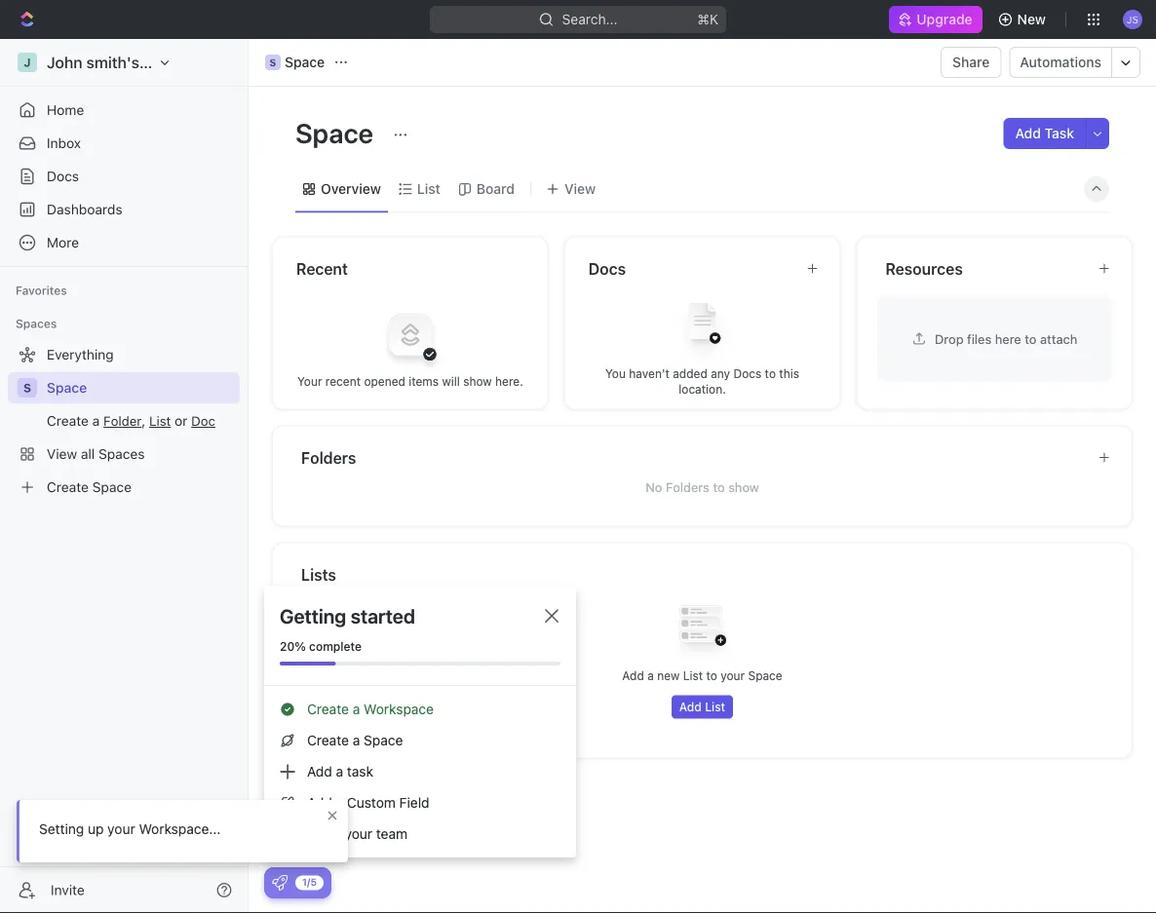 Task type: vqa. For each thing, say whether or not it's contained in the screenshot.
the /
no



Task type: describe. For each thing, give the bounding box(es) containing it.
js button
[[1117, 4, 1148, 35]]

upgrade link
[[889, 6, 982, 33]]

list link
[[413, 175, 440, 203]]

docs link
[[8, 161, 240, 192]]

a for custom
[[336, 795, 343, 811]]

john
[[47, 53, 82, 72]]

getting
[[280, 604, 346, 627]]

create a folder , list or doc
[[47, 413, 215, 429]]

task
[[347, 764, 373, 780]]

automations
[[1020, 54, 1102, 70]]

add list
[[679, 700, 725, 714]]

create a workspace
[[307, 701, 434, 717]]

dashboards
[[47, 201, 122, 217]]

to down folders button
[[713, 480, 725, 495]]

location.
[[679, 383, 726, 396]]

new
[[1017, 11, 1046, 27]]

j
[[24, 56, 31, 69]]

inbox link
[[8, 128, 240, 159]]

add for add list
[[679, 700, 702, 714]]

view all spaces link
[[8, 439, 236, 470]]

close image
[[545, 609, 559, 623]]

started
[[351, 604, 415, 627]]

0 vertical spatial spaces
[[16, 317, 57, 330]]

setting
[[39, 821, 84, 837]]

no
[[646, 480, 662, 495]]

favorites button
[[8, 279, 75, 302]]

recent
[[325, 375, 361, 388]]

your recent opened items will show here.
[[297, 375, 523, 388]]

add for add a custom field
[[307, 795, 332, 811]]

s for s
[[23, 381, 31, 395]]

add task
[[1015, 125, 1074, 141]]

up
[[88, 821, 104, 837]]

inbox
[[47, 135, 81, 151]]

add task button
[[1004, 118, 1086, 149]]

add for add task
[[1015, 125, 1041, 141]]

everything link
[[8, 339, 236, 370]]

smith's
[[86, 53, 139, 72]]

upgrade
[[917, 11, 973, 27]]

share
[[953, 54, 990, 70]]

0 vertical spatial show
[[463, 375, 492, 388]]

space link
[[47, 372, 236, 404]]

john smith's workspace, , element
[[18, 53, 37, 72]]

haven't
[[629, 367, 670, 381]]

any
[[711, 367, 730, 381]]

add list button
[[671, 696, 733, 719]]

resources button
[[885, 257, 1082, 280]]

add for add a new list to your space
[[622, 669, 644, 683]]

home link
[[8, 95, 240, 126]]

view all spaces
[[47, 446, 145, 462]]

board
[[477, 181, 515, 197]]

you haven't added any docs to this location.
[[605, 367, 799, 396]]

share button
[[941, 47, 1002, 78]]

drop
[[935, 331, 964, 346]]

0 horizontal spatial space, , element
[[18, 378, 37, 398]]

overview link
[[317, 175, 381, 203]]

view for view all spaces
[[47, 446, 77, 462]]

create a space
[[307, 733, 403, 749]]

no lists icon. image
[[663, 590, 741, 668]]

getting started
[[280, 604, 415, 627]]

doc button
[[191, 413, 215, 429]]

no folders to show
[[646, 480, 759, 495]]

docs inside sidebar navigation
[[47, 168, 79, 184]]

here.
[[495, 375, 523, 388]]

attach
[[1040, 331, 1078, 346]]

a for space
[[353, 733, 360, 749]]

list inside create a folder , list or doc
[[149, 413, 171, 429]]

a for folder
[[92, 413, 100, 429]]

automations button
[[1010, 48, 1111, 77]]

list inside button
[[705, 700, 725, 714]]

to up add list button
[[706, 669, 717, 683]]

1 horizontal spatial show
[[728, 480, 759, 495]]

home
[[47, 102, 84, 118]]



Task type: locate. For each thing, give the bounding box(es) containing it.
space, , element
[[265, 55, 281, 70], [18, 378, 37, 398]]

0 horizontal spatial show
[[463, 375, 492, 388]]

view
[[564, 181, 596, 197], [47, 446, 77, 462]]

create for create a space
[[307, 733, 349, 749]]

favorites
[[16, 284, 67, 297]]

view for view
[[564, 181, 596, 197]]

show right will
[[463, 375, 492, 388]]

1 vertical spatial space, , element
[[18, 378, 37, 398]]

list left board "link"
[[417, 181, 440, 197]]

1 vertical spatial invite
[[51, 882, 85, 898]]

onboarding checklist button image
[[272, 875, 288, 891]]

to inside you haven't added any docs to this location.
[[765, 367, 776, 381]]

docs right any
[[734, 367, 762, 381]]

0 horizontal spatial workspace
[[143, 53, 224, 72]]

items
[[409, 375, 439, 388]]

a left folder button
[[92, 413, 100, 429]]

list button
[[149, 413, 171, 429]]

workspace
[[143, 53, 224, 72], [364, 701, 434, 717]]

you
[[605, 367, 626, 381]]

lists
[[301, 565, 336, 584]]

your up add list button
[[721, 669, 745, 683]]

docs
[[47, 168, 79, 184], [588, 259, 626, 278], [734, 367, 762, 381]]

a for workspace
[[353, 701, 360, 717]]

a
[[92, 413, 100, 429], [647, 669, 654, 683], [353, 701, 360, 717], [353, 733, 360, 749], [336, 764, 343, 780], [336, 795, 343, 811]]

dashboards link
[[8, 194, 240, 225]]

1 vertical spatial s
[[23, 381, 31, 395]]

folders
[[301, 448, 356, 467], [666, 480, 710, 495]]

workspace inside sidebar navigation
[[143, 53, 224, 72]]

invite
[[307, 826, 341, 842], [51, 882, 85, 898]]

all
[[81, 446, 95, 462]]

team
[[376, 826, 408, 842]]

1/5
[[302, 877, 317, 888]]

opened
[[364, 375, 405, 388]]

your down "add a custom field"
[[345, 826, 372, 842]]

create down all
[[47, 479, 89, 495]]

workspace...
[[139, 821, 221, 837]]

setting up your workspace...
[[39, 821, 221, 837]]

more button
[[8, 227, 240, 258]]

1 horizontal spatial space, , element
[[265, 55, 281, 70]]

workspace for create a workspace
[[364, 701, 434, 717]]

to right here
[[1025, 331, 1037, 346]]

create for create a folder , list or doc
[[47, 413, 89, 429]]

create space
[[47, 479, 132, 495]]

more
[[47, 234, 79, 251]]

1 vertical spatial folders
[[666, 480, 710, 495]]

list right new
[[683, 669, 703, 683]]

s space
[[270, 54, 325, 70]]

0 vertical spatial space, , element
[[265, 55, 281, 70]]

invite inside sidebar navigation
[[51, 882, 85, 898]]

onboarding checklist button element
[[272, 875, 288, 891]]

folders down folders button
[[666, 480, 710, 495]]

1 vertical spatial show
[[728, 480, 759, 495]]

list
[[417, 181, 440, 197], [149, 413, 171, 429], [683, 669, 703, 683], [705, 700, 725, 714]]

0 vertical spatial workspace
[[143, 53, 224, 72]]

spaces down folder
[[99, 446, 145, 462]]

view right board
[[564, 181, 596, 197]]

add a task
[[307, 764, 373, 780]]

resources
[[885, 259, 963, 278]]

custom
[[347, 795, 396, 811]]

0 horizontal spatial view
[[47, 446, 77, 462]]

20%
[[280, 640, 306, 653]]

files
[[967, 331, 992, 346]]

create up create a space
[[307, 701, 349, 717]]

s for s space
[[270, 57, 276, 68]]

john smith's workspace
[[47, 53, 224, 72]]

here
[[995, 331, 1021, 346]]

invite up 1/5
[[307, 826, 341, 842]]

1 vertical spatial view
[[47, 446, 77, 462]]

1 horizontal spatial folders
[[666, 480, 710, 495]]

this
[[779, 367, 799, 381]]

sidebar navigation
[[0, 39, 252, 913]]

added
[[673, 367, 708, 381]]

view button
[[539, 166, 603, 212]]

overview
[[321, 181, 381, 197]]

a left new
[[647, 669, 654, 683]]

no recent items image
[[371, 296, 449, 374]]

no most used docs image
[[663, 288, 741, 366]]

2 horizontal spatial docs
[[734, 367, 762, 381]]

0 horizontal spatial folders
[[301, 448, 356, 467]]

new
[[657, 669, 680, 683]]

add for add a task
[[307, 764, 332, 780]]

a inside 'tree'
[[92, 413, 100, 429]]

2 vertical spatial docs
[[734, 367, 762, 381]]

view inside 'tree'
[[47, 446, 77, 462]]

doc
[[191, 413, 215, 429]]

tree containing everything
[[8, 339, 240, 503]]

tree inside sidebar navigation
[[8, 339, 240, 503]]

search...
[[562, 11, 618, 27]]

a up task
[[353, 733, 360, 749]]

create for create space
[[47, 479, 89, 495]]

1 horizontal spatial view
[[564, 181, 596, 197]]

workspace right smith's
[[143, 53, 224, 72]]

view button
[[539, 175, 603, 203]]

folders down the recent
[[301, 448, 356, 467]]

your right up
[[107, 821, 135, 837]]

complete
[[309, 640, 362, 653]]

1 horizontal spatial s
[[270, 57, 276, 68]]

a up create a space
[[353, 701, 360, 717]]

0 vertical spatial docs
[[47, 168, 79, 184]]

docs inside you haven't added any docs to this location.
[[734, 367, 762, 381]]

1 horizontal spatial your
[[345, 826, 372, 842]]

spaces down the 'favorites'
[[16, 317, 57, 330]]

add a custom field
[[307, 795, 429, 811]]

list down add a new list to your space
[[705, 700, 725, 714]]

will
[[442, 375, 460, 388]]

0 horizontal spatial spaces
[[16, 317, 57, 330]]

folder button
[[103, 413, 142, 429]]

lists button
[[300, 563, 1109, 586]]

1 vertical spatial workspace
[[364, 701, 434, 717]]

a left task
[[336, 764, 343, 780]]

tree
[[8, 339, 240, 503]]

0 horizontal spatial your
[[107, 821, 135, 837]]

1 horizontal spatial spaces
[[99, 446, 145, 462]]

invite down setting
[[51, 882, 85, 898]]

view left all
[[47, 446, 77, 462]]

invite for invite your team
[[307, 826, 341, 842]]

⌘k
[[697, 11, 719, 27]]

0 horizontal spatial docs
[[47, 168, 79, 184]]

create up add a task
[[307, 733, 349, 749]]

show down folders button
[[728, 480, 759, 495]]

0 vertical spatial folders
[[301, 448, 356, 467]]

1 horizontal spatial docs
[[588, 259, 626, 278]]

a for task
[[336, 764, 343, 780]]

create up all
[[47, 413, 89, 429]]

new button
[[990, 4, 1058, 35]]

to left this
[[765, 367, 776, 381]]

create for create a workspace
[[307, 701, 349, 717]]

a for new
[[647, 669, 654, 683]]

0 horizontal spatial s
[[23, 381, 31, 395]]

a down add a task
[[336, 795, 343, 811]]

workspace up create a space
[[364, 701, 434, 717]]

spaces
[[16, 317, 57, 330], [99, 446, 145, 462]]

add a new list to your space
[[622, 669, 782, 683]]

field
[[399, 795, 429, 811]]

or
[[175, 413, 188, 429]]

create space link
[[8, 472, 236, 503]]

1 vertical spatial docs
[[588, 259, 626, 278]]

1 vertical spatial spaces
[[99, 446, 145, 462]]

list right ,
[[149, 413, 171, 429]]

js
[[1127, 13, 1139, 25]]

0 vertical spatial invite
[[307, 826, 341, 842]]

view inside button
[[564, 181, 596, 197]]

recent
[[296, 259, 348, 278]]

docs down view button
[[588, 259, 626, 278]]

folders button
[[300, 446, 1082, 469]]

workspace for john smith's workspace
[[143, 53, 224, 72]]

1 horizontal spatial workspace
[[364, 701, 434, 717]]

docs down inbox
[[47, 168, 79, 184]]

task
[[1045, 125, 1074, 141]]

20% complete
[[280, 640, 362, 653]]

1 horizontal spatial invite
[[307, 826, 341, 842]]

2 horizontal spatial your
[[721, 669, 745, 683]]

0 horizontal spatial invite
[[51, 882, 85, 898]]

folders inside button
[[301, 448, 356, 467]]

s
[[270, 57, 276, 68], [23, 381, 31, 395]]

board link
[[473, 175, 515, 203]]

s inside s space
[[270, 57, 276, 68]]

drop files here to attach
[[935, 331, 1078, 346]]

your
[[297, 375, 322, 388]]

0 vertical spatial s
[[270, 57, 276, 68]]

everything
[[47, 347, 114, 363]]

invite your team
[[307, 826, 408, 842]]

0 vertical spatial view
[[564, 181, 596, 197]]

folder
[[103, 413, 142, 429]]

invite for invite
[[51, 882, 85, 898]]

to
[[1025, 331, 1037, 346], [765, 367, 776, 381], [713, 480, 725, 495], [706, 669, 717, 683]]

,
[[142, 413, 146, 429]]

s inside navigation
[[23, 381, 31, 395]]



